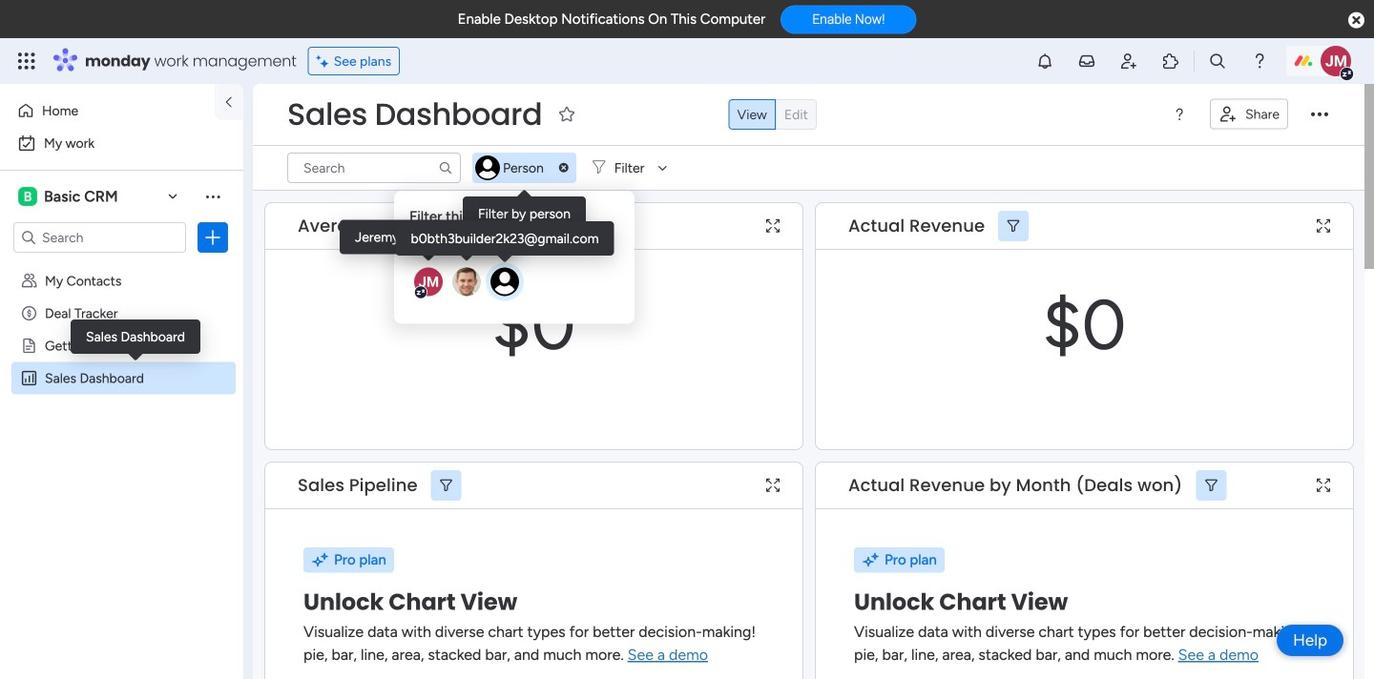Task type: vqa. For each thing, say whether or not it's contained in the screenshot.
Getting started ELEMENT
no



Task type: locate. For each thing, give the bounding box(es) containing it.
arrow down image
[[651, 157, 674, 179]]

dapulse close image down add to favorites icon
[[559, 163, 569, 173]]

dapulse close image up the jeremy miller icon
[[1349, 11, 1365, 31]]

0 vertical spatial dapulse close image
[[1349, 11, 1365, 31]]

0 vertical spatial option
[[11, 95, 203, 126]]

help image
[[1251, 52, 1270, 71]]

v2 fullscreen image
[[1318, 479, 1331, 493]]

public board image
[[20, 337, 38, 355]]

select product image
[[17, 52, 36, 71]]

dapulse close image
[[1349, 11, 1365, 31], [559, 163, 569, 173]]

0 horizontal spatial dapulse close image
[[559, 163, 569, 173]]

None field
[[283, 95, 547, 135], [293, 214, 550, 239], [844, 214, 990, 239], [293, 474, 423, 498], [844, 474, 1188, 498], [283, 95, 547, 135], [293, 214, 550, 239], [844, 214, 990, 239], [293, 474, 423, 498], [844, 474, 1188, 498]]

search image
[[438, 160, 454, 176]]

share image
[[1219, 105, 1238, 124]]

2 vertical spatial option
[[0, 264, 243, 268]]

jeremy miller image
[[1321, 46, 1352, 76]]

Search in workspace field
[[40, 227, 159, 249]]

options image
[[203, 228, 222, 247]]

notifications image
[[1036, 52, 1055, 71]]

update feed image
[[1078, 52, 1097, 71]]

banner
[[253, 84, 1365, 191]]

public dashboard image
[[20, 369, 38, 388]]

option
[[11, 95, 203, 126], [11, 128, 232, 158], [0, 264, 243, 268]]

v2 fullscreen image
[[767, 219, 780, 233], [1318, 219, 1331, 233], [767, 479, 780, 493]]

more options image
[[1312, 106, 1329, 123]]

None search field
[[287, 153, 461, 183]]

list box
[[0, 261, 243, 653]]



Task type: describe. For each thing, give the bounding box(es) containing it.
1 horizontal spatial dapulse close image
[[1349, 11, 1365, 31]]

workspace selection element
[[18, 185, 121, 208]]

1 vertical spatial option
[[11, 128, 232, 158]]

invite members image
[[1120, 52, 1139, 71]]

menu image
[[1173, 107, 1188, 122]]

workspace options image
[[203, 187, 222, 206]]

Filter dashboard by text search field
[[287, 153, 461, 183]]

b0bth3builder2k23@gmail.com image
[[473, 153, 503, 183]]

search everything image
[[1209, 52, 1228, 71]]

1 vertical spatial dapulse close image
[[559, 163, 569, 173]]

add to favorites image
[[558, 105, 577, 124]]

monday marketplace image
[[1162, 52, 1181, 71]]

workspace image
[[18, 186, 37, 207]]

see plans image
[[317, 50, 334, 72]]



